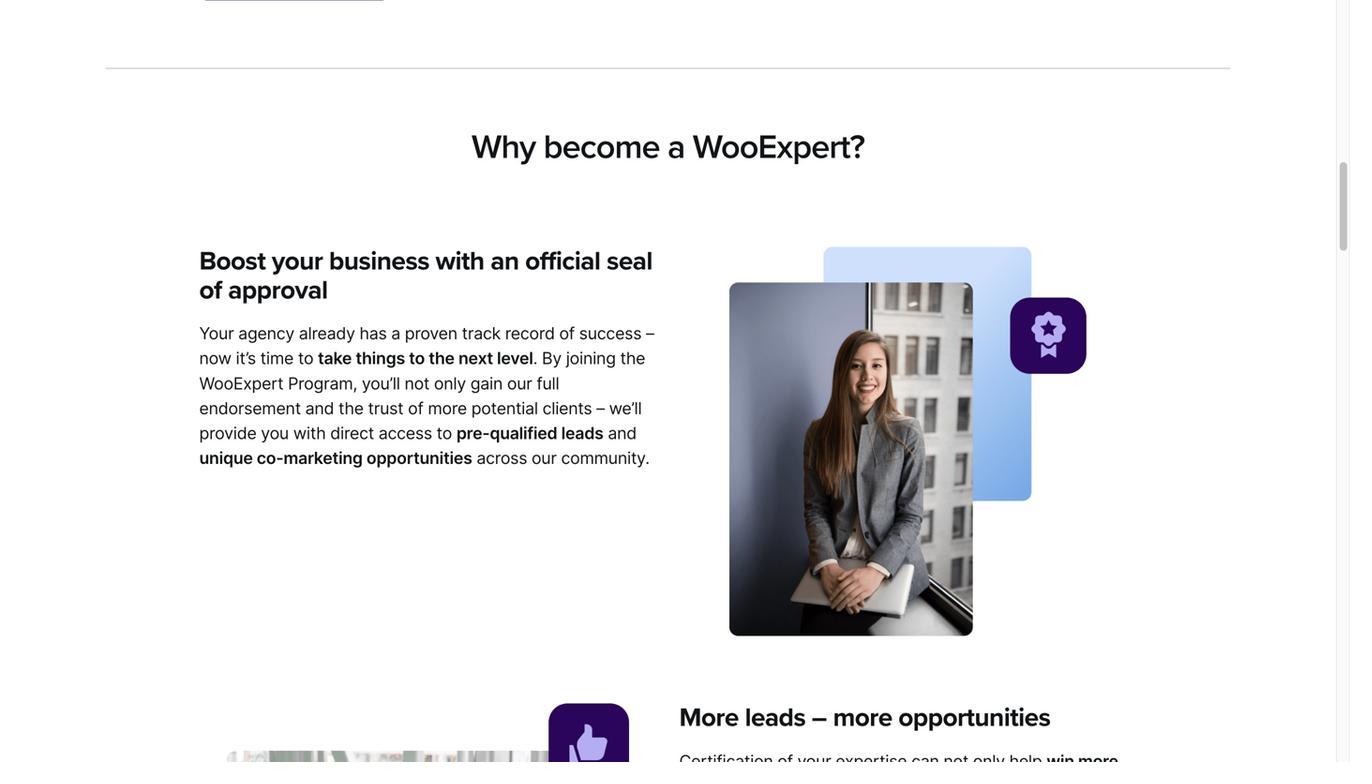 Task type: describe. For each thing, give the bounding box(es) containing it.
it's
[[236, 348, 256, 369]]

record
[[505, 323, 555, 344]]

our inside pre-qualified leads and unique co-marketing opportunities across our community.
[[532, 448, 557, 468]]

provide
[[199, 423, 257, 444]]

joining
[[566, 348, 616, 369]]

proven
[[405, 323, 457, 344]]

your
[[199, 323, 234, 344]]

with inside boost your business with an official seal of approval
[[436, 246, 484, 277]]

0 vertical spatial a
[[668, 127, 685, 168]]

more
[[679, 703, 739, 734]]

to inside your agency already has a proven track record of success – now it's time to
[[298, 348, 313, 369]]

program,
[[288, 373, 357, 394]]

of inside . by joining the wooexpert program, you'll not only gain our full endorsement and the trust of more potential clients – we'll provide you with direct access to
[[408, 398, 423, 419]]

an
[[491, 246, 519, 277]]

boost
[[199, 246, 266, 277]]

track
[[462, 323, 501, 344]]

to inside . by joining the wooexpert program, you'll not only gain our full endorsement and the trust of more potential clients – we'll provide you with direct access to
[[437, 423, 452, 444]]

our inside . by joining the wooexpert program, you'll not only gain our full endorsement and the trust of more potential clients – we'll provide you with direct access to
[[507, 373, 532, 394]]

approval
[[228, 275, 328, 306]]

trust
[[368, 398, 404, 419]]

level
[[497, 348, 533, 369]]

qualified
[[490, 423, 557, 444]]

wooexpert?
[[693, 127, 865, 168]]

more
[[428, 398, 467, 419]]

why
[[472, 127, 536, 168]]

your
[[272, 246, 323, 277]]

co-
[[257, 448, 284, 468]]

leads inside pre-qualified leads and unique co-marketing opportunities across our community.
[[561, 423, 604, 444]]

access
[[379, 423, 432, 444]]

become
[[543, 127, 660, 168]]

a inside your agency already has a proven track record of success – now it's time to
[[391, 323, 400, 344]]

the for to
[[429, 348, 455, 369]]

more leads – more opportunities
[[679, 703, 1051, 734]]

the for joining
[[620, 348, 645, 369]]

0 horizontal spatial the
[[339, 398, 364, 419]]

and inside pre-qualified leads and unique co-marketing opportunities across our community.
[[608, 423, 637, 444]]

your agency already has a proven track record of success – now it's time to
[[199, 323, 654, 369]]

business
[[329, 246, 429, 277]]

things
[[356, 348, 405, 369]]

. by joining the wooexpert program, you'll not only gain our full endorsement and the trust of more potential clients – we'll provide you with direct access to
[[199, 348, 645, 444]]

– inside your agency already has a proven track record of success – now it's time to
[[646, 323, 654, 344]]

why become a wooexpert?
[[472, 127, 865, 168]]

success
[[579, 323, 642, 344]]



Task type: locate. For each thing, give the bounding box(es) containing it.
the down the 'success' at the top of page
[[620, 348, 645, 369]]

of down not in the left of the page
[[408, 398, 423, 419]]

0 horizontal spatial and
[[305, 398, 334, 419]]

take things to the next level
[[318, 348, 533, 369]]

1 vertical spatial our
[[532, 448, 557, 468]]

1 vertical spatial with
[[293, 423, 326, 444]]

a
[[668, 127, 685, 168], [391, 323, 400, 344]]

0 horizontal spatial a
[[391, 323, 400, 344]]

1 horizontal spatial –
[[646, 323, 654, 344]]

to down more
[[437, 423, 452, 444]]

official
[[525, 246, 601, 277]]

and inside . by joining the wooexpert program, you'll not only gain our full endorsement and the trust of more potential clients – we'll provide you with direct access to
[[305, 398, 334, 419]]

.
[[533, 348, 538, 369]]

you
[[261, 423, 289, 444]]

0 horizontal spatial leads
[[561, 423, 604, 444]]

1 horizontal spatial of
[[408, 398, 423, 419]]

1 horizontal spatial with
[[436, 246, 484, 277]]

boost your business with an official seal of approval
[[199, 246, 653, 306]]

the up "direct" at left
[[339, 398, 364, 419]]

now
[[199, 348, 231, 369]]

of inside your agency already has a proven track record of success – now it's time to
[[559, 323, 575, 344]]

the up the only
[[429, 348, 455, 369]]

direct
[[330, 423, 374, 444]]

0 vertical spatial with
[[436, 246, 484, 277]]

our down the qualified
[[532, 448, 557, 468]]

with
[[436, 246, 484, 277], [293, 423, 326, 444]]

to
[[298, 348, 313, 369], [409, 348, 425, 369], [437, 423, 452, 444]]

– more
[[812, 703, 892, 734]]

2 horizontal spatial to
[[437, 423, 452, 444]]

to right time
[[298, 348, 313, 369]]

you'll
[[362, 373, 400, 394]]

1 horizontal spatial a
[[668, 127, 685, 168]]

of up 'by'
[[559, 323, 575, 344]]

1 horizontal spatial leads
[[745, 703, 806, 734]]

–
[[646, 323, 654, 344], [597, 398, 605, 419]]

leads right more
[[745, 703, 806, 734]]

the
[[429, 348, 455, 369], [620, 348, 645, 369], [339, 398, 364, 419]]

our down level
[[507, 373, 532, 394]]

only
[[434, 373, 466, 394]]

a right has
[[391, 323, 400, 344]]

of inside boost your business with an official seal of approval
[[199, 275, 222, 306]]

has
[[360, 323, 387, 344]]

2 vertical spatial of
[[408, 398, 423, 419]]

0 horizontal spatial to
[[298, 348, 313, 369]]

0 vertical spatial of
[[199, 275, 222, 306]]

clients
[[543, 398, 592, 419]]

0 horizontal spatial –
[[597, 398, 605, 419]]

pre-qualified leads and unique co-marketing opportunities across our community.
[[199, 423, 650, 468]]

wooexpert
[[199, 373, 284, 394]]

and down "we'll"
[[608, 423, 637, 444]]

to up not in the left of the page
[[409, 348, 425, 369]]

0 vertical spatial and
[[305, 398, 334, 419]]

potential
[[471, 398, 538, 419]]

community.
[[561, 448, 650, 468]]

next
[[458, 348, 493, 369]]

1 vertical spatial opportunities
[[899, 703, 1051, 734]]

1 horizontal spatial and
[[608, 423, 637, 444]]

1 horizontal spatial opportunities
[[899, 703, 1051, 734]]

our
[[507, 373, 532, 394], [532, 448, 557, 468]]

1 horizontal spatial the
[[429, 348, 455, 369]]

by
[[542, 348, 562, 369]]

leads down clients
[[561, 423, 604, 444]]

pre-
[[456, 423, 490, 444]]

not
[[405, 373, 430, 394]]

unique
[[199, 448, 253, 468]]

1 vertical spatial of
[[559, 323, 575, 344]]

2 horizontal spatial the
[[620, 348, 645, 369]]

seal
[[607, 246, 653, 277]]

and
[[305, 398, 334, 419], [608, 423, 637, 444]]

a right become
[[668, 127, 685, 168]]

0 horizontal spatial opportunities
[[367, 448, 472, 468]]

endorsement
[[199, 398, 301, 419]]

1 horizontal spatial to
[[409, 348, 425, 369]]

of
[[199, 275, 222, 306], [559, 323, 575, 344], [408, 398, 423, 419]]

– right the 'success' at the top of page
[[646, 323, 654, 344]]

0 vertical spatial our
[[507, 373, 532, 394]]

of up your
[[199, 275, 222, 306]]

across
[[477, 448, 527, 468]]

gain
[[470, 373, 503, 394]]

0 horizontal spatial of
[[199, 275, 222, 306]]

1 vertical spatial leads
[[745, 703, 806, 734]]

0 vertical spatial leads
[[561, 423, 604, 444]]

– left "we'll"
[[597, 398, 605, 419]]

take
[[318, 348, 352, 369]]

marketing
[[284, 448, 363, 468]]

0 vertical spatial –
[[646, 323, 654, 344]]

opportunities inside pre-qualified leads and unique co-marketing opportunities across our community.
[[367, 448, 472, 468]]

and down program,
[[305, 398, 334, 419]]

with up marketing
[[293, 423, 326, 444]]

time
[[260, 348, 294, 369]]

with inside . by joining the wooexpert program, you'll not only gain our full endorsement and the trust of more potential clients – we'll provide you with direct access to
[[293, 423, 326, 444]]

opportunities
[[367, 448, 472, 468], [899, 703, 1051, 734]]

1 vertical spatial and
[[608, 423, 637, 444]]

0 horizontal spatial with
[[293, 423, 326, 444]]

already
[[299, 323, 355, 344]]

1 vertical spatial –
[[597, 398, 605, 419]]

1 vertical spatial a
[[391, 323, 400, 344]]

– inside . by joining the wooexpert program, you'll not only gain our full endorsement and the trust of more potential clients – we'll provide you with direct access to
[[597, 398, 605, 419]]

0 vertical spatial opportunities
[[367, 448, 472, 468]]

full
[[537, 373, 559, 394]]

2 horizontal spatial of
[[559, 323, 575, 344]]

we'll
[[609, 398, 642, 419]]

leads
[[561, 423, 604, 444], [745, 703, 806, 734]]

agency
[[238, 323, 294, 344]]

with left an
[[436, 246, 484, 277]]



Task type: vqa. For each thing, say whether or not it's contained in the screenshot.
rightmost opportunities
yes



